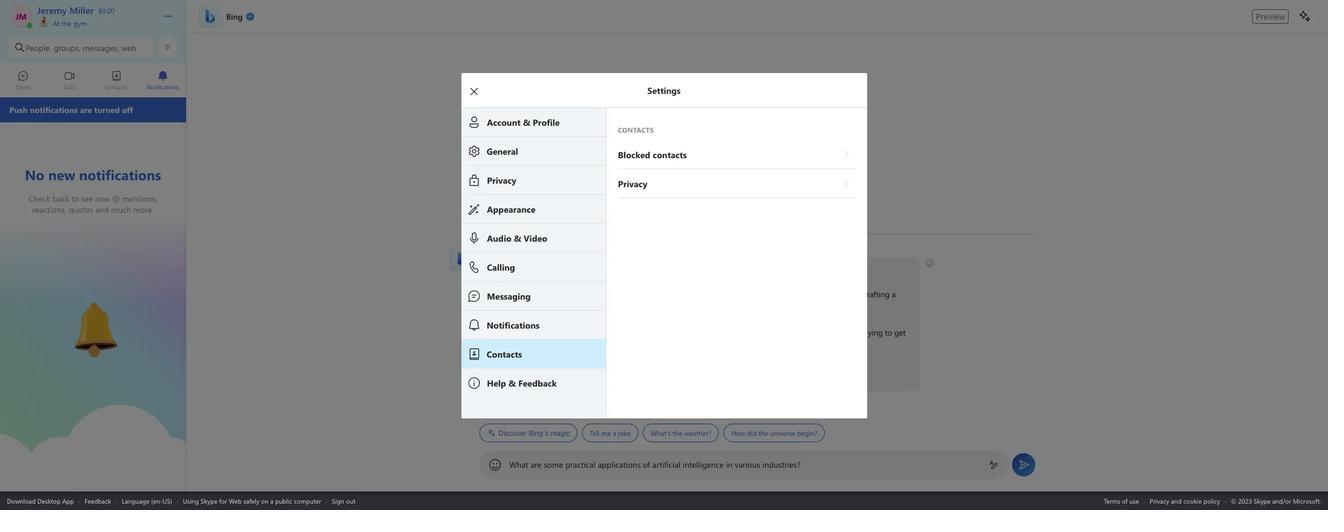 Task type: describe. For each thing, give the bounding box(es) containing it.
with
[[690, 302, 705, 313]]

1 horizontal spatial for
[[505, 302, 515, 313]]

people, groups, messages, web button
[[9, 37, 154, 58]]

terms of use link
[[1104, 497, 1140, 505]]

sign out
[[332, 497, 356, 505]]

using skype for web safely on a public computer link
[[183, 497, 321, 505]]

on
[[261, 497, 269, 505]]

learning.
[[585, 327, 615, 338]]

finding
[[602, 289, 626, 300]]

language (en-us) link
[[122, 497, 172, 505]]

mention
[[646, 302, 675, 313]]

tell
[[590, 429, 599, 438]]

just
[[848, 327, 860, 338]]

might
[[662, 327, 682, 338]]

practical
[[566, 459, 596, 470]]

story
[[486, 302, 503, 313]]

terms of use
[[1104, 497, 1140, 505]]

2 horizontal spatial the
[[759, 429, 768, 438]]

are
[[531, 459, 542, 470]]

9:24
[[496, 247, 509, 256]]

!
[[541, 263, 543, 274]]

some
[[544, 459, 564, 470]]

0 vertical spatial type
[[528, 289, 543, 300]]

restaurants
[[651, 289, 690, 300]]

groups, inside ask me any type of question, like finding vegan restaurants in cambridge, itinerary for your trip to europe or drafting a story for curious kids. in groups, remember to mention me with @bing. i'm an ai preview, so i'm still learning. sometimes i might say something weird. don't get mad at me, i'm just trying to get better! if you want to start over, type
[[570, 302, 596, 313]]

to right 'trip'
[[817, 289, 824, 300]]

2 horizontal spatial me
[[677, 302, 688, 313]]

2 vertical spatial of
[[1123, 497, 1128, 505]]

feedback
[[85, 497, 111, 505]]

1 vertical spatial type
[[572, 365, 587, 376]]

a inside ask me any type of question, like finding vegan restaurants in cambridge, itinerary for your trip to europe or drafting a story for curious kids. in groups, remember to mention me with @bing. i'm an ai preview, so i'm still learning. sometimes i might say something weird. don't get mad at me, i'm just trying to get better! if you want to start over, type
[[892, 289, 896, 300]]

drafting
[[862, 289, 890, 300]]

weird.
[[737, 327, 758, 338]]

better!
[[486, 340, 509, 351]]

messages,
[[83, 42, 119, 53]]

you inside ask me any type of question, like finding vegan restaurants in cambridge, itinerary for your trip to europe or drafting a story for curious kids. in groups, remember to mention me with @bing. i'm an ai preview, so i'm still learning. sometimes i might say something weird. don't get mad at me, i'm just trying to get better! if you want to start over, type
[[492, 365, 505, 376]]

0 vertical spatial for
[[773, 289, 783, 300]]

hey, this is
[[486, 263, 524, 274]]

app
[[62, 497, 74, 505]]

privacy and cookie policy
[[1150, 497, 1221, 505]]

groups, inside button
[[54, 42, 81, 53]]

weather?
[[684, 429, 712, 438]]

and
[[1172, 497, 1182, 505]]

cambridge,
[[700, 289, 740, 300]]

europe
[[826, 289, 850, 300]]

to right trying
[[885, 327, 892, 338]]

newtopic
[[589, 365, 622, 376]]

industries?
[[763, 459, 801, 470]]

artificial
[[653, 459, 681, 470]]

say
[[685, 327, 696, 338]]

1 horizontal spatial of
[[643, 459, 650, 470]]

web
[[229, 497, 242, 505]]

what are some practical applications of artificial intelligence in various industries?
[[509, 459, 801, 470]]

what's the weather?
[[650, 429, 712, 438]]

discover bing's magic
[[498, 429, 570, 438]]

like
[[588, 289, 600, 300]]

2 vertical spatial for
[[219, 497, 227, 505]]

ai
[[509, 327, 516, 338]]

remember
[[599, 302, 635, 313]]

using
[[183, 497, 199, 505]]

3 i'm from the left
[[835, 327, 846, 338]]

terms
[[1104, 497, 1121, 505]]

how did the universe begin? button
[[724, 424, 825, 442]]

kids.
[[544, 302, 560, 313]]

applications
[[598, 459, 641, 470]]

web
[[121, 42, 136, 53]]

preview
[[1256, 11, 1286, 21]]

did
[[747, 429, 757, 438]]

cookie
[[1184, 497, 1202, 505]]

hey,
[[486, 263, 501, 274]]

the for what's
[[673, 429, 682, 438]]

at
[[812, 327, 818, 338]]

bing,
[[479, 247, 495, 256]]

bing, 9:24 am
[[479, 247, 522, 256]]

want
[[507, 365, 524, 376]]

desktop
[[37, 497, 61, 505]]

at the gym button
[[37, 16, 152, 28]]

privacy and cookie policy link
[[1150, 497, 1221, 505]]

to down the vegan
[[637, 302, 644, 313]]

download
[[7, 497, 36, 505]]

trip
[[803, 289, 815, 300]]

preview,
[[518, 327, 547, 338]]

can
[[563, 263, 575, 274]]

wednesday, november 8, 2023 heading
[[479, 220, 1036, 241]]

is
[[517, 263, 522, 274]]

language (en-us)
[[122, 497, 172, 505]]



Task type: vqa. For each thing, say whether or not it's contained in the screenshot.
the top 'Apple'
no



Task type: locate. For each thing, give the bounding box(es) containing it.
@bing.
[[707, 302, 732, 313]]

out
[[346, 497, 356, 505]]

feedback link
[[85, 497, 111, 505]]

or
[[853, 289, 860, 300]]

0 horizontal spatial in
[[692, 289, 698, 300]]

0 vertical spatial a
[[892, 289, 896, 300]]

you right "help" at the bottom of the page
[[599, 263, 611, 274]]

0 horizontal spatial i'm
[[486, 327, 496, 338]]

1 horizontal spatial get
[[894, 327, 906, 338]]

1 horizontal spatial a
[[613, 429, 616, 438]]

any
[[513, 289, 526, 300]]

0 horizontal spatial me
[[500, 289, 511, 300]]

to
[[817, 289, 824, 300], [637, 302, 644, 313], [885, 327, 892, 338], [526, 365, 533, 376]]

1 horizontal spatial me
[[601, 429, 611, 438]]

1 i'm from the left
[[486, 327, 496, 338]]

you right "if"
[[492, 365, 505, 376]]

in
[[692, 289, 698, 300], [726, 459, 733, 470]]

0 vertical spatial of
[[545, 289, 552, 300]]

mad
[[794, 327, 810, 338]]

1 vertical spatial in
[[726, 459, 733, 470]]

the right what's
[[673, 429, 682, 438]]

for
[[773, 289, 783, 300], [505, 302, 515, 313], [219, 497, 227, 505]]

0 vertical spatial you
[[599, 263, 611, 274]]

today?
[[614, 263, 637, 274]]

me left any
[[500, 289, 511, 300]]

0 horizontal spatial get
[[781, 327, 792, 338]]

the for at
[[62, 19, 72, 28]]

gym
[[73, 19, 87, 28]]

1 vertical spatial how
[[731, 429, 745, 438]]

me right tell
[[601, 429, 611, 438]]

i inside ask me any type of question, like finding vegan restaurants in cambridge, itinerary for your trip to europe or drafting a story for curious kids. in groups, remember to mention me with @bing. i'm an ai preview, so i'm still learning. sometimes i might say something weird. don't get mad at me, i'm just trying to get better! if you want to start over, type
[[658, 327, 660, 338]]

start
[[536, 365, 551, 376]]

download desktop app link
[[7, 497, 74, 505]]

0 horizontal spatial a
[[270, 497, 274, 505]]

in
[[562, 302, 568, 313]]

groups,
[[54, 42, 81, 53], [570, 302, 596, 313]]

groups, down like
[[570, 302, 596, 313]]

2 get from the left
[[894, 327, 906, 338]]

1 horizontal spatial you
[[599, 263, 611, 274]]

(en-
[[151, 497, 163, 505]]

0 horizontal spatial you
[[492, 365, 505, 376]]

0 horizontal spatial for
[[219, 497, 227, 505]]

2 horizontal spatial i'm
[[835, 327, 846, 338]]

discover
[[498, 429, 527, 438]]

privacy
[[1150, 497, 1170, 505]]

get
[[781, 327, 792, 338], [894, 327, 906, 338]]

download desktop app
[[7, 497, 74, 505]]

use
[[1130, 497, 1140, 505]]

of up kids.
[[545, 289, 552, 300]]

i right can
[[577, 263, 579, 274]]

1 horizontal spatial groups,
[[570, 302, 596, 313]]

i'm left an
[[486, 327, 496, 338]]

1 horizontal spatial how
[[731, 429, 745, 438]]

0 horizontal spatial the
[[62, 19, 72, 28]]

how inside button
[[731, 429, 745, 438]]

how right !
[[545, 263, 561, 274]]

itinerary
[[743, 289, 771, 300]]

me inside tell me a joke button
[[601, 429, 611, 438]]

language
[[122, 497, 149, 505]]

what
[[509, 459, 529, 470]]

i left might
[[658, 327, 660, 338]]

(openhands)
[[834, 365, 877, 376]]

1 vertical spatial you
[[492, 365, 505, 376]]

groups, down at the gym
[[54, 42, 81, 53]]

1 get from the left
[[781, 327, 792, 338]]

tab list
[[0, 66, 186, 97]]

you
[[599, 263, 611, 274], [492, 365, 505, 376]]

people,
[[26, 42, 52, 53]]

! how can i help you today?
[[541, 263, 639, 274]]

of left the artificial
[[643, 459, 650, 470]]

1 horizontal spatial i'm
[[559, 327, 569, 338]]

1 vertical spatial me
[[677, 302, 688, 313]]

0 vertical spatial how
[[545, 263, 561, 274]]

1 horizontal spatial the
[[673, 429, 682, 438]]

0 vertical spatial groups,
[[54, 42, 81, 53]]

0 vertical spatial in
[[692, 289, 698, 300]]

how did the universe begin?
[[731, 429, 818, 438]]

2 horizontal spatial for
[[773, 289, 783, 300]]

0 vertical spatial me
[[500, 289, 511, 300]]

me for ask me any type of question, like finding vegan restaurants in cambridge, itinerary for your trip to europe or drafting a story for curious kids. in groups, remember to mention me with @bing. i'm an ai preview, so i'm still learning. sometimes i might say something weird. don't get mad at me, i'm just trying to get better! if you want to start over, type
[[500, 289, 511, 300]]

2 horizontal spatial of
[[1123, 497, 1128, 505]]

sometimes
[[617, 327, 656, 338]]

the right at
[[62, 19, 72, 28]]

0 horizontal spatial of
[[545, 289, 552, 300]]

1 vertical spatial i
[[658, 327, 660, 338]]

a right 'drafting' at the right bottom
[[892, 289, 896, 300]]

i'm right 'so'
[[559, 327, 569, 338]]

i'm
[[486, 327, 496, 338], [559, 327, 569, 338], [835, 327, 846, 338]]

me
[[500, 289, 511, 300], [677, 302, 688, 313], [601, 429, 611, 438]]

what's
[[650, 429, 671, 438]]

the
[[62, 19, 72, 28], [673, 429, 682, 438], [759, 429, 768, 438]]

1 horizontal spatial in
[[726, 459, 733, 470]]

for right story
[[505, 302, 515, 313]]

an
[[498, 327, 507, 338]]

2 vertical spatial a
[[270, 497, 274, 505]]

what's the weather? button
[[643, 424, 719, 442]]

a inside button
[[613, 429, 616, 438]]

for left your
[[773, 289, 783, 300]]

i'm left just at the bottom of page
[[835, 327, 846, 338]]

me left the with
[[677, 302, 688, 313]]

type
[[528, 289, 543, 300], [572, 365, 587, 376]]

still
[[571, 327, 583, 338]]

me for tell me a joke
[[601, 429, 611, 438]]

1 vertical spatial groups,
[[570, 302, 596, 313]]

2 i'm from the left
[[559, 327, 569, 338]]

of left use
[[1123, 497, 1128, 505]]

get left mad
[[781, 327, 792, 338]]

1 horizontal spatial i
[[658, 327, 660, 338]]

at the gym
[[51, 19, 87, 28]]

skype
[[201, 497, 217, 505]]

a left joke
[[613, 429, 616, 438]]

joke
[[618, 429, 631, 438]]

me,
[[820, 327, 833, 338]]

1 vertical spatial for
[[505, 302, 515, 313]]

us)
[[163, 497, 172, 505]]

0 horizontal spatial groups,
[[54, 42, 81, 53]]

1 vertical spatial a
[[613, 429, 616, 438]]

don't
[[760, 327, 778, 338]]

how
[[545, 263, 561, 274], [731, 429, 745, 438]]

1 horizontal spatial type
[[572, 365, 587, 376]]

in up the with
[[692, 289, 698, 300]]

Type a message text field
[[509, 459, 980, 470]]

to left start
[[526, 365, 533, 376]]

0 horizontal spatial type
[[528, 289, 543, 300]]

your
[[785, 289, 801, 300]]

trying
[[862, 327, 883, 338]]

0 vertical spatial i
[[577, 263, 579, 274]]

in left various
[[726, 459, 733, 470]]

0 horizontal spatial how
[[545, 263, 561, 274]]

a
[[892, 289, 896, 300], [613, 429, 616, 438], [270, 497, 274, 505]]

am
[[511, 247, 522, 256]]

bing's
[[529, 429, 549, 438]]

policy
[[1204, 497, 1221, 505]]

intelligence
[[683, 459, 724, 470]]

universe
[[770, 429, 795, 438]]

public
[[275, 497, 292, 505]]

ask me any type of question, like finding vegan restaurants in cambridge, itinerary for your trip to europe or drafting a story for curious kids. in groups, remember to mention me with @bing. i'm an ai preview, so i'm still learning. sometimes i might say something weird. don't get mad at me, i'm just trying to get better! if you want to start over, type
[[486, 289, 908, 376]]

2 vertical spatial me
[[601, 429, 611, 438]]

get right trying
[[894, 327, 906, 338]]

2 horizontal spatial a
[[892, 289, 896, 300]]

type up curious at the left bottom of page
[[528, 289, 543, 300]]

type right over,
[[572, 365, 587, 376]]

ask
[[486, 289, 498, 300]]

so
[[549, 327, 557, 338]]

in inside ask me any type of question, like finding vegan restaurants in cambridge, itinerary for your trip to europe or drafting a story for curious kids. in groups, remember to mention me with @bing. i'm an ai preview, so i'm still learning. sometimes i might say something weird. don't get mad at me, i'm just trying to get better! if you want to start over, type
[[692, 289, 698, 300]]

the right did
[[759, 429, 768, 438]]

something
[[698, 327, 735, 338]]

for left web
[[219, 497, 227, 505]]

of inside ask me any type of question, like finding vegan restaurants in cambridge, itinerary for your trip to europe or drafting a story for curious kids. in groups, remember to mention me with @bing. i'm an ai preview, so i'm still learning. sometimes i might say something weird. don't get mad at me, i'm just trying to get better! if you want to start over, type
[[545, 289, 552, 300]]

0 horizontal spatial i
[[577, 263, 579, 274]]

of
[[545, 289, 552, 300], [643, 459, 650, 470], [1123, 497, 1128, 505]]

help
[[581, 263, 596, 274]]

a right on
[[270, 497, 274, 505]]

various
[[735, 459, 761, 470]]

bell
[[58, 298, 73, 310]]

if
[[486, 365, 490, 376]]

using skype for web safely on a public computer
[[183, 497, 321, 505]]

magic
[[550, 429, 570, 438]]

begin?
[[797, 429, 818, 438]]

contacts dialog
[[461, 73, 885, 419]]

how left did
[[731, 429, 745, 438]]

question,
[[554, 289, 586, 300]]

at
[[53, 19, 60, 28]]

1 vertical spatial of
[[643, 459, 650, 470]]



